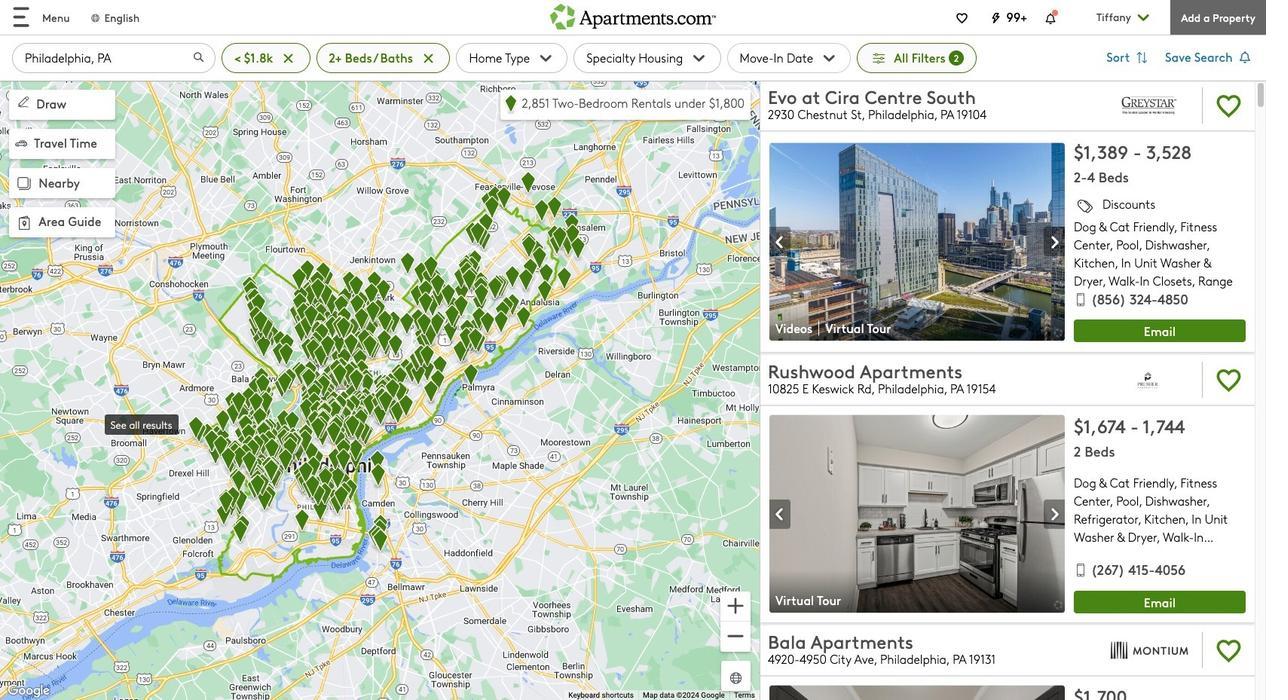 Task type: locate. For each thing, give the bounding box(es) containing it.
margin image
[[15, 93, 32, 110], [14, 213, 35, 234]]

0 vertical spatial margin image
[[15, 137, 27, 149]]

montium properties image
[[1106, 628, 1193, 672]]

apartments.com logo image
[[550, 0, 716, 29]]

satellite view image
[[727, 669, 745, 687]]

placard image image
[[770, 228, 791, 257], [1044, 228, 1065, 257], [770, 500, 791, 530], [1044, 500, 1065, 530]]

margin image
[[15, 137, 27, 149], [14, 173, 35, 194]]

0 vertical spatial margin image
[[15, 93, 32, 110]]



Task type: describe. For each thing, give the bounding box(es) containing it.
interior photo - bala apartments image
[[770, 686, 1065, 700]]

1 vertical spatial margin image
[[14, 173, 35, 194]]

map region
[[0, 80, 760, 700]]

building photo - rushwood apartments image
[[770, 415, 1065, 613]]

google image
[[4, 681, 54, 700]]

building photo - evo at cira centre south image
[[770, 142, 1065, 341]]

Location or Point of Interest text field
[[12, 43, 216, 73]]

1 vertical spatial margin image
[[14, 213, 35, 234]]

greystar real estate partners image
[[1106, 83, 1193, 127]]



Task type: vqa. For each thing, say whether or not it's contained in the screenshot.
Tours within button
no



